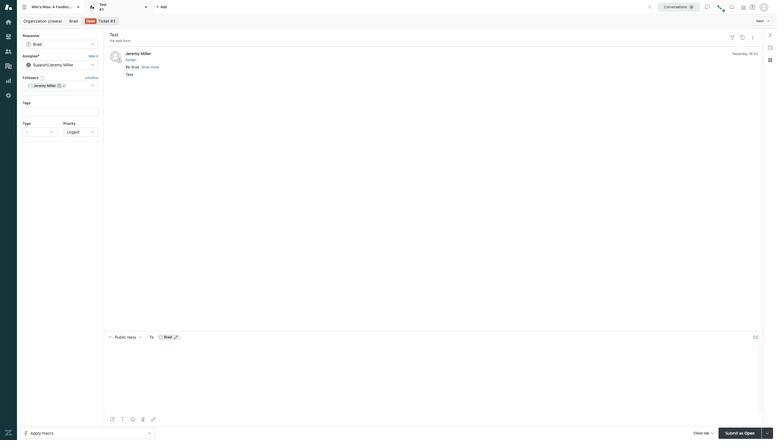 Task type: locate. For each thing, give the bounding box(es) containing it.
via web form
[[110, 39, 131, 43]]

miller for jeremy miller assign
[[141, 51, 151, 56]]

1 horizontal spatial test
[[126, 72, 133, 77]]

#3 up ticket
[[100, 7, 104, 11]]

1 horizontal spatial miller
[[63, 62, 73, 67]]

test #3
[[100, 3, 107, 11]]

1 horizontal spatial close image
[[143, 4, 149, 10]]

filter image
[[731, 35, 735, 40]]

remove image
[[62, 84, 66, 88]]

tags
[[23, 101, 30, 105]]

yesterday
[[733, 52, 748, 56]]

to
[[126, 65, 130, 69], [150, 335, 154, 340]]

0 horizontal spatial test
[[100, 3, 107, 7]]

take
[[89, 54, 95, 58]]

organization (create)
[[23, 19, 62, 23]]

0 horizontal spatial jeremy
[[34, 84, 46, 88]]

- button
[[23, 128, 58, 137]]

miller inside option
[[47, 84, 56, 88]]

support
[[33, 62, 48, 67]]

0 vertical spatial #3
[[100, 7, 104, 11]]

1 horizontal spatial #3
[[110, 19, 115, 23]]

2 horizontal spatial jeremy
[[126, 51, 140, 56]]

assign
[[126, 58, 136, 62]]

open
[[86, 19, 95, 23], [745, 431, 755, 436]]

open right as
[[745, 431, 755, 436]]

#3
[[100, 7, 104, 11], [110, 19, 115, 23]]

1 vertical spatial to
[[150, 335, 154, 340]]

apps image
[[769, 58, 773, 62]]

jeremy inside assignee* element
[[49, 62, 62, 67]]

milo's miso: a foodlez subsidiary tab
[[17, 0, 88, 14]]

organization
[[23, 19, 47, 23]]

0 horizontal spatial close image
[[75, 4, 81, 10]]

jeremy inside option
[[34, 84, 46, 88]]

0 horizontal spatial open
[[86, 19, 95, 23]]

close image
[[75, 4, 81, 10], [143, 4, 149, 10]]

jeremy miller assign
[[126, 51, 151, 62]]

miller inside jeremy miller assign
[[141, 51, 151, 56]]

main element
[[0, 0, 17, 441]]

#3 right ticket
[[110, 19, 115, 23]]

0 vertical spatial jeremy
[[126, 51, 140, 56]]

tags element
[[23, 107, 98, 116]]

miller for jeremy miller
[[47, 84, 56, 88]]

close tab button
[[691, 428, 717, 440]]

requester
[[23, 34, 40, 38]]

followers
[[23, 76, 39, 80]]

close image up brad link
[[75, 4, 81, 10]]

type
[[23, 121, 31, 126]]

open left ticket
[[86, 19, 95, 23]]

yesterday 16:33
[[733, 52, 758, 56]]

miller left user is an agent image
[[47, 84, 56, 88]]

unfollow button
[[85, 75, 98, 81]]

-
[[26, 130, 28, 135]]

jeremy up assign
[[126, 51, 140, 56]]

zendesk support image
[[5, 4, 12, 11]]

jeremy inside jeremy miller assign
[[126, 51, 140, 56]]

1 close image from the left
[[75, 4, 81, 10]]

brad
[[69, 19, 78, 23], [33, 42, 42, 47], [132, 65, 139, 69], [164, 335, 172, 340]]

apply
[[31, 431, 41, 436]]

public
[[115, 335, 126, 340]]

knowledge image
[[769, 46, 773, 50]]

test inside the to : brad show more test
[[126, 72, 133, 77]]

miller
[[141, 51, 151, 56], [63, 62, 73, 67], [47, 84, 56, 88]]

tab
[[704, 431, 710, 436]]

jeremy
[[126, 51, 140, 56], [49, 62, 62, 67], [34, 84, 46, 88]]

test
[[100, 3, 107, 7], [126, 72, 133, 77]]

ticket #3
[[98, 19, 115, 23]]

0 vertical spatial miller
[[141, 51, 151, 56]]

subsidiary
[[70, 5, 88, 9]]

organization (create) button
[[20, 17, 66, 25]]

reply
[[127, 335, 136, 340]]

miller up the show
[[141, 51, 151, 56]]

0 vertical spatial test
[[100, 3, 107, 7]]

submit
[[726, 431, 739, 436]]

2 vertical spatial jeremy
[[34, 84, 46, 88]]

#3 inside test #3
[[100, 7, 104, 11]]

brad right klobrad84@gmail.com image
[[164, 335, 172, 340]]

1 horizontal spatial to
[[150, 335, 154, 340]]

0 horizontal spatial #3
[[100, 7, 104, 11]]

close
[[694, 431, 703, 436]]

#3 inside secondary 'element'
[[110, 19, 115, 23]]

2 vertical spatial miller
[[47, 84, 56, 88]]

reporting image
[[5, 77, 12, 85]]

brad down requester
[[33, 42, 42, 47]]

form
[[123, 39, 131, 43]]

user is an agent image
[[57, 84, 61, 88]]

to inside the to : brad show more test
[[126, 65, 130, 69]]

assignee*
[[23, 54, 39, 58]]

views image
[[5, 33, 12, 40]]

tab
[[85, 0, 153, 14]]

customer context image
[[769, 33, 773, 38]]

test down :
[[126, 72, 133, 77]]

close image left add popup button
[[143, 4, 149, 10]]

add
[[161, 5, 167, 9]]

edit user image
[[174, 336, 178, 340]]

Yesterday 16:33 text field
[[733, 52, 758, 56]]

0 vertical spatial open
[[86, 19, 95, 23]]

1 vertical spatial #3
[[110, 19, 115, 23]]

brad down subsidiary
[[69, 19, 78, 23]]

brad right :
[[132, 65, 139, 69]]

test inside tab
[[100, 3, 107, 7]]

miller right /
[[63, 62, 73, 67]]

format text image
[[120, 418, 125, 422]]

button displays agent's chat status as invisible. image
[[705, 5, 710, 9]]

1 horizontal spatial jeremy
[[49, 62, 62, 67]]

jeremy right support
[[49, 62, 62, 67]]

2 horizontal spatial miller
[[141, 51, 151, 56]]

0 horizontal spatial to
[[126, 65, 130, 69]]

brad inside the to : brad show more test
[[132, 65, 139, 69]]

1 vertical spatial miller
[[63, 62, 73, 67]]

admin image
[[5, 92, 12, 99]]

to down "assign" button at the top left of the page
[[126, 65, 130, 69]]

jeremy down info on adding followers icon
[[34, 84, 46, 88]]

#3 for test #3
[[100, 7, 104, 11]]

1 vertical spatial jeremy
[[49, 62, 62, 67]]

a
[[52, 5, 55, 9]]

public reply button
[[104, 332, 146, 344]]

to : brad show more test
[[126, 65, 159, 77]]

1 vertical spatial test
[[126, 72, 133, 77]]

to left klobrad84@gmail.com image
[[150, 335, 154, 340]]

followers element
[[23, 81, 98, 91]]

test up ticket
[[100, 3, 107, 7]]

requester element
[[23, 40, 98, 49]]

it
[[96, 54, 98, 58]]

support / jeremy miller
[[33, 62, 73, 67]]

Subject field
[[109, 31, 727, 38]]

jeremy miller option
[[27, 83, 67, 89]]

1 vertical spatial open
[[745, 431, 755, 436]]

0 horizontal spatial miller
[[47, 84, 56, 88]]

:
[[130, 65, 131, 69]]

0 vertical spatial to
[[126, 65, 130, 69]]

show more button
[[141, 65, 159, 70]]



Task type: describe. For each thing, give the bounding box(es) containing it.
1 horizontal spatial open
[[745, 431, 755, 436]]

foodlez
[[56, 5, 69, 9]]

millerjeremy500@gmail.com image
[[28, 84, 33, 88]]

close tab
[[694, 431, 710, 436]]

submit as open
[[726, 431, 755, 436]]

jeremy miller link
[[126, 51, 151, 56]]

brad inside brad link
[[69, 19, 78, 23]]

unfollow
[[85, 76, 98, 80]]

get help image
[[750, 5, 756, 10]]

conversations
[[665, 5, 687, 9]]

add button
[[153, 0, 170, 14]]

jeremy for jeremy miller
[[34, 84, 46, 88]]

to for to
[[150, 335, 154, 340]]

milo's miso: a foodlez subsidiary
[[32, 5, 88, 9]]

16:33
[[749, 52, 758, 56]]

miso:
[[43, 5, 52, 9]]

priority
[[63, 121, 76, 126]]

take it button
[[89, 54, 98, 59]]

macro
[[42, 431, 53, 436]]

organizations image
[[5, 62, 12, 70]]

jeremy miller
[[34, 84, 56, 88]]

customers image
[[5, 48, 12, 55]]

cc button
[[754, 335, 759, 340]]

brad inside requester element
[[33, 42, 42, 47]]

add link (cmd k) image
[[151, 418, 156, 422]]

events image
[[741, 35, 745, 40]]

insert emojis image
[[131, 418, 135, 422]]

displays possible ticket submission types image
[[766, 431, 770, 436]]

zendesk products image
[[742, 6, 746, 9]]

notifications image
[[730, 5, 735, 9]]

as
[[740, 431, 744, 436]]

tab containing test
[[85, 0, 153, 14]]

take it
[[89, 54, 98, 58]]

milo's
[[32, 5, 42, 9]]

show
[[141, 65, 150, 69]]

klobrad84@gmail.com image
[[159, 335, 163, 340]]

info on adding followers image
[[40, 76, 45, 80]]

assignee* element
[[23, 60, 98, 69]]

next
[[757, 19, 764, 23]]

conversations button
[[659, 2, 700, 11]]

zendesk image
[[5, 430, 12, 437]]

public reply
[[115, 335, 136, 340]]

draft mode image
[[110, 418, 115, 422]]

ticket
[[98, 19, 109, 23]]

assign button
[[126, 57, 136, 62]]

2 close image from the left
[[143, 4, 149, 10]]

more
[[151, 65, 159, 69]]

close image inside milo's miso: a foodlez subsidiary tab
[[75, 4, 81, 10]]

secondary element
[[17, 16, 778, 27]]

(create)
[[48, 19, 62, 23]]

add attachment image
[[141, 418, 145, 422]]

ticket actions image
[[751, 35, 756, 40]]

hide composer image
[[432, 329, 436, 334]]

get started image
[[5, 18, 12, 26]]

via
[[110, 39, 115, 43]]

avatar image
[[110, 51, 121, 62]]

cc
[[754, 335, 759, 340]]

apply macro
[[31, 431, 53, 436]]

tabs tab list
[[17, 0, 642, 14]]

jeremy for jeremy miller assign
[[126, 51, 140, 56]]

#3 for ticket #3
[[110, 19, 115, 23]]

to for to : brad show more test
[[126, 65, 130, 69]]

brad link
[[66, 17, 82, 25]]

open inside secondary 'element'
[[86, 19, 95, 23]]

next button
[[753, 17, 773, 26]]

/
[[48, 62, 49, 67]]

urgent
[[67, 130, 80, 135]]

web
[[116, 39, 122, 43]]

urgent button
[[63, 128, 98, 137]]

miller inside assignee* element
[[63, 62, 73, 67]]



Task type: vqa. For each thing, say whether or not it's contained in the screenshot.
the bottom pending
no



